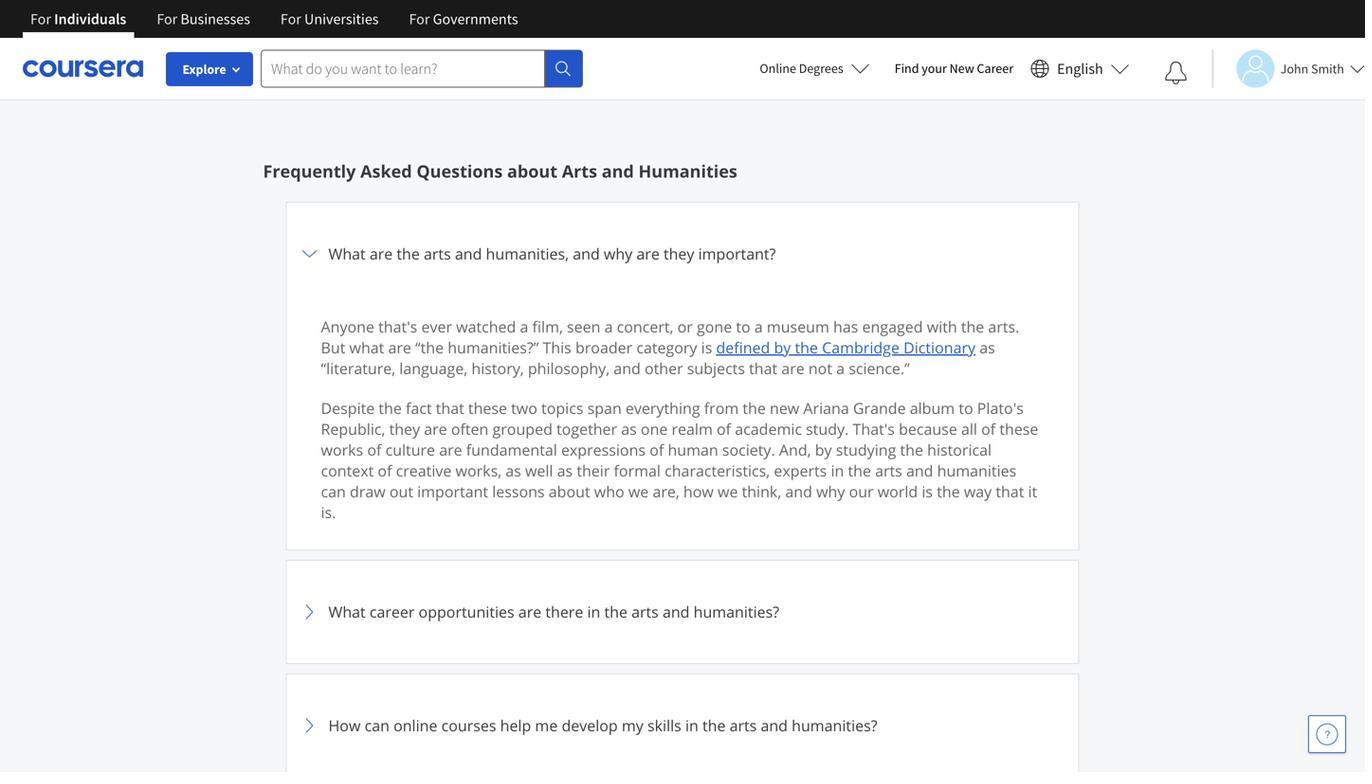 Task type: vqa. For each thing, say whether or not it's contained in the screenshot.
Chevron Right image in the How can online courses help me develop my skills in the arts and humanities? dropdown button
yes



Task type: locate. For each thing, give the bounding box(es) containing it.
0 vertical spatial chevron right image
[[298, 601, 321, 624]]

chevron right image inside how can online courses help me develop my skills in the arts and humanities? dropdown button
[[298, 715, 321, 738]]

ariana
[[803, 398, 849, 419]]

anyone
[[321, 317, 374, 337]]

0 horizontal spatial can
[[321, 482, 346, 502]]

grouped
[[493, 419, 553, 439]]

3 for from the left
[[281, 9, 301, 28]]

to
[[736, 317, 751, 337], [959, 398, 973, 419]]

is inside anyone that's ever watched a film, seen a concert, or gone to a museum has engaged with the arts. but what are "the humanities?" this broader category is
[[701, 338, 712, 358]]

arts
[[424, 244, 451, 264], [875, 461, 902, 481], [632, 602, 659, 622], [730, 716, 757, 736]]

0 vertical spatial in
[[831, 461, 844, 481]]

0 horizontal spatial that
[[436, 398, 464, 419]]

and
[[602, 160, 634, 183], [455, 244, 482, 264], [573, 244, 600, 264], [614, 358, 641, 379], [906, 461, 933, 481], [785, 482, 812, 502], [663, 602, 690, 622], [761, 716, 788, 736]]

they
[[664, 244, 694, 264], [389, 419, 420, 439]]

banner navigation
[[15, 0, 533, 38]]

develop
[[562, 716, 618, 736]]

has
[[833, 317, 858, 337]]

the right with at the top of the page
[[961, 317, 984, 337]]

1 vertical spatial why
[[816, 482, 845, 502]]

what career opportunities are there in the arts and humanities? button
[[298, 573, 1067, 652]]

chevron right image left how
[[298, 715, 321, 738]]

list item
[[286, 202, 1079, 561]]

0 horizontal spatial why
[[604, 244, 633, 264]]

1 horizontal spatial these
[[1000, 419, 1039, 439]]

is right world
[[922, 482, 933, 502]]

0 horizontal spatial these
[[468, 398, 507, 419]]

guided project link
[[186, 0, 440, 41]]

1 horizontal spatial by
[[815, 440, 832, 460]]

0 horizontal spatial they
[[389, 419, 420, 439]]

why left our
[[816, 482, 845, 502]]

english
[[1057, 59, 1103, 78]]

that's
[[378, 317, 417, 337]]

how
[[329, 716, 361, 736]]

in down studying
[[831, 461, 844, 481]]

humanities?"
[[448, 338, 539, 358]]

4 for from the left
[[409, 9, 430, 28]]

arts up the ever
[[424, 244, 451, 264]]

can
[[321, 482, 346, 502], [365, 716, 390, 736]]

how
[[684, 482, 714, 502]]

can up is.
[[321, 482, 346, 502]]

well
[[525, 461, 553, 481]]

1 horizontal spatial is
[[922, 482, 933, 502]]

ever
[[421, 317, 452, 337]]

can right how
[[365, 716, 390, 736]]

why up concert,
[[604, 244, 633, 264]]

1 for from the left
[[30, 9, 51, 28]]

None search field
[[261, 50, 583, 88]]

humanities,
[[486, 244, 569, 264]]

as down fundamental at the left bottom of the page
[[506, 461, 521, 481]]

they up culture
[[389, 419, 420, 439]]

the right there
[[604, 602, 628, 622]]

humanities? inside 'list item'
[[694, 602, 779, 622]]

and inside 'list item'
[[663, 602, 690, 622]]

0 horizontal spatial humanities?
[[694, 602, 779, 622]]

can inside the despite the fact that these two topics span everything from the new ariana grande album to plato's republic, they are often grouped together as one realm of academic study. that's because all of these works of culture are fundamental expressions of human society. and, by studying the historical context of creative works, as well as their formal characteristics, experts in the arts and humanities can draw out important lessons about who we are, how we think, and why our world is the way that it is.
[[321, 482, 346, 502]]

language,
[[399, 358, 468, 379]]

list item containing what are the arts and humanities, and why are they important?
[[286, 202, 1079, 561]]

1 vertical spatial they
[[389, 419, 420, 439]]

john smith
[[1281, 60, 1344, 77]]

are inside the "as "literature, language, history, philosophy, and other subjects that are not a science.""
[[782, 358, 805, 379]]

defined by the cambridge dictionary
[[716, 338, 976, 358]]

0 vertical spatial humanities?
[[694, 602, 779, 622]]

1 vertical spatial can
[[365, 716, 390, 736]]

not
[[809, 358, 832, 379]]

for businesses
[[157, 9, 250, 28]]

about left the "arts"
[[507, 160, 558, 183]]

1 horizontal spatial humanities?
[[792, 716, 878, 736]]

for for governments
[[409, 9, 430, 28]]

out
[[390, 482, 413, 502]]

online
[[760, 60, 796, 77]]

0 vertical spatial they
[[664, 244, 694, 264]]

of down republic,
[[367, 440, 382, 460]]

a
[[520, 317, 528, 337], [605, 317, 613, 337], [755, 317, 763, 337], [836, 358, 845, 379]]

1 vertical spatial about
[[549, 482, 590, 502]]

1 chevron right image from the top
[[298, 601, 321, 624]]

span
[[587, 398, 622, 419]]

help center image
[[1316, 723, 1339, 746]]

in right there
[[587, 602, 600, 622]]

1 vertical spatial what
[[329, 602, 366, 622]]

that down defined
[[749, 358, 778, 379]]

what inside 'list item'
[[329, 602, 366, 622]]

0 vertical spatial why
[[604, 244, 633, 264]]

is
[[701, 338, 712, 358], [922, 482, 933, 502]]

coursera image
[[23, 53, 143, 84]]

the left 'fact'
[[379, 398, 402, 419]]

2 vertical spatial that
[[996, 482, 1024, 502]]

society.
[[722, 440, 775, 460]]

why inside the despite the fact that these two topics span everything from the new ariana grande album to plato's republic, they are often grouped together as one realm of academic study. that's because all of these works of culture are fundamental expressions of human society. and, by studying the historical context of creative works, as well as their formal characteristics, experts in the arts and humanities can draw out important lessons about who we are, how we think, and why our world is the way that it is.
[[816, 482, 845, 502]]

for universities
[[281, 9, 379, 28]]

1 what from the top
[[329, 244, 366, 264]]

other
[[645, 358, 683, 379]]

are inside 'list item'
[[518, 602, 542, 622]]

human
[[668, 440, 718, 460]]

as down arts.
[[980, 338, 995, 358]]

1 horizontal spatial to
[[959, 398, 973, 419]]

1 horizontal spatial we
[[718, 482, 738, 502]]

governments
[[433, 9, 518, 28]]

for
[[30, 9, 51, 28], [157, 9, 178, 28], [281, 9, 301, 28], [409, 9, 430, 28]]

of right all
[[981, 419, 996, 439]]

0 vertical spatial by
[[774, 338, 791, 358]]

the left way at the right bottom
[[937, 482, 960, 502]]

about down "their"
[[549, 482, 590, 502]]

how can online courses help me develop my skills in the arts and humanities?
[[329, 716, 878, 736]]

creative
[[396, 461, 452, 481]]

defined by the cambridge dictionary link
[[716, 338, 976, 358]]

the inside how can online courses help me develop my skills in the arts and humanities? dropdown button
[[703, 716, 726, 736]]

in inside the despite the fact that these two topics span everything from the new ariana grande album to plato's republic, they are often grouped together as one realm of academic study. that's because all of these works of culture are fundamental expressions of human society. and, by studying the historical context of creative works, as well as their formal characteristics, experts in the arts and humanities can draw out important lessons about who we are, how we think, and why our world is the way that it is.
[[831, 461, 844, 481]]

the inside what are the arts and humanities, and why are they important? dropdown button
[[397, 244, 420, 264]]

expressions
[[561, 440, 646, 460]]

0 horizontal spatial in
[[587, 602, 600, 622]]

1 vertical spatial chevron right image
[[298, 715, 321, 738]]

1 vertical spatial humanities?
[[792, 716, 878, 736]]

are right chevron right image
[[370, 244, 393, 264]]

the up academic
[[743, 398, 766, 419]]

that's
[[853, 419, 895, 439]]

skills
[[648, 716, 682, 736]]

that left it
[[996, 482, 1024, 502]]

and inside the "as "literature, language, history, philosophy, and other subjects that are not a science.""
[[614, 358, 641, 379]]

1 horizontal spatial that
[[749, 358, 778, 379]]

2 vertical spatial in
[[685, 716, 699, 736]]

0 vertical spatial to
[[736, 317, 751, 337]]

why
[[604, 244, 633, 264], [816, 482, 845, 502]]

opportunities
[[419, 602, 514, 622]]

chevron right image
[[298, 601, 321, 624], [298, 715, 321, 738]]

broader
[[575, 338, 633, 358]]

arts.
[[988, 317, 1020, 337]]

we
[[628, 482, 649, 502], [718, 482, 738, 502]]

0 vertical spatial can
[[321, 482, 346, 502]]

what are the arts and humanities, and why are they important? button
[[298, 214, 1067, 294]]

2 we from the left
[[718, 482, 738, 502]]

are left 'not' on the right of page
[[782, 358, 805, 379]]

subjects
[[687, 358, 745, 379]]

philosophy,
[[528, 358, 610, 379]]

is down gone
[[701, 338, 712, 358]]

to up defined
[[736, 317, 751, 337]]

"the
[[415, 338, 444, 358]]

to inside the despite the fact that these two topics span everything from the new ariana grande album to plato's republic, they are often grouped together as one realm of academic study. that's because all of these works of culture are fundamental expressions of human society. and, by studying the historical context of creative works, as well as their formal characteristics, experts in the arts and humanities can draw out important lessons about who we are, how we think, and why our world is the way that it is.
[[959, 398, 973, 419]]

1 vertical spatial by
[[815, 440, 832, 460]]

2 horizontal spatial in
[[831, 461, 844, 481]]

what
[[329, 244, 366, 264], [329, 602, 366, 622]]

arts inside 'list item'
[[632, 602, 659, 622]]

2 chevron right image from the top
[[298, 715, 321, 738]]

the up that's
[[397, 244, 420, 264]]

0 horizontal spatial is
[[701, 338, 712, 358]]

all
[[961, 419, 977, 439]]

0 horizontal spatial by
[[774, 338, 791, 358]]

1 horizontal spatial why
[[816, 482, 845, 502]]

0 horizontal spatial to
[[736, 317, 751, 337]]

what left career
[[329, 602, 366, 622]]

arts right there
[[632, 602, 659, 622]]

0 horizontal spatial we
[[628, 482, 649, 502]]

are down often
[[439, 440, 462, 460]]

1 horizontal spatial can
[[365, 716, 390, 736]]

are down that's
[[388, 338, 411, 358]]

to up all
[[959, 398, 973, 419]]

studying
[[836, 440, 896, 460]]

culture
[[385, 440, 435, 460]]

plato's
[[977, 398, 1024, 419]]

the inside what career opportunities are there in the arts and humanities? dropdown button
[[604, 602, 628, 622]]

collapsed list
[[286, 202, 1079, 773]]

2 what from the top
[[329, 602, 366, 622]]

why inside dropdown button
[[604, 244, 633, 264]]

1 vertical spatial these
[[1000, 419, 1039, 439]]

together
[[557, 419, 617, 439]]

0 vertical spatial is
[[701, 338, 712, 358]]

from
[[704, 398, 739, 419]]

1 vertical spatial in
[[587, 602, 600, 622]]

by down museum
[[774, 338, 791, 358]]

my
[[622, 716, 644, 736]]

what inside list item
[[329, 244, 366, 264]]

arts inside the despite the fact that these two topics span everything from the new ariana grande album to plato's republic, they are often grouped together as one realm of academic study. that's because all of these works of culture are fundamental expressions of human society. and, by studying the historical context of creative works, as well as their formal characteristics, experts in the arts and humanities can draw out important lessons about who we are, how we think, and why our world is the way that it is.
[[875, 461, 902, 481]]

the right "skills"
[[703, 716, 726, 736]]

list
[[190, 65, 1161, 86]]

1 vertical spatial is
[[922, 482, 933, 502]]

gone
[[697, 317, 732, 337]]

chevron right image inside what career opportunities are there in the arts and humanities? dropdown button
[[298, 601, 321, 624]]

these
[[468, 398, 507, 419], [1000, 419, 1039, 439]]

can inside dropdown button
[[365, 716, 390, 736]]

is.
[[321, 503, 336, 523]]

context
[[321, 461, 374, 481]]

we down the characteristics,
[[718, 482, 738, 502]]

0 vertical spatial that
[[749, 358, 778, 379]]

they inside the despite the fact that these two topics span everything from the new ariana grande album to plato's republic, they are often grouped together as one realm of academic study. that's because all of these works of culture are fundamental expressions of human society. and, by studying the historical context of creative works, as well as their formal characteristics, experts in the arts and humanities can draw out important lessons about who we are, how we think, and why our world is the way that it is.
[[389, 419, 420, 439]]

historical
[[927, 440, 992, 460]]

in
[[831, 461, 844, 481], [587, 602, 600, 622], [685, 716, 699, 736]]

they left important? at the top right
[[664, 244, 694, 264]]

that up often
[[436, 398, 464, 419]]

what right chevron right image
[[329, 244, 366, 264]]

degrees
[[799, 60, 844, 77]]

humanities?
[[694, 602, 779, 622], [792, 716, 878, 736]]

important
[[417, 482, 488, 502]]

in right "skills"
[[685, 716, 699, 736]]

0 vertical spatial what
[[329, 244, 366, 264]]

these up often
[[468, 398, 507, 419]]

our
[[849, 482, 874, 502]]

think,
[[742, 482, 782, 502]]

1 vertical spatial to
[[959, 398, 973, 419]]

1 horizontal spatial in
[[685, 716, 699, 736]]

What do you want to learn? text field
[[261, 50, 545, 88]]

arts up world
[[875, 461, 902, 481]]

by down study.
[[815, 440, 832, 460]]

these down plato's
[[1000, 419, 1039, 439]]

the inside anyone that's ever watched a film, seen a concert, or gone to a museum has engaged with the arts. but what are "the humanities?" this broader category is
[[961, 317, 984, 337]]

humanities
[[937, 461, 1017, 481]]

science."
[[849, 358, 910, 379]]

that
[[749, 358, 778, 379], [436, 398, 464, 419], [996, 482, 1024, 502]]

2 for from the left
[[157, 9, 178, 28]]

a right 'not' on the right of page
[[836, 358, 845, 379]]

we down formal
[[628, 482, 649, 502]]

are left there
[[518, 602, 542, 622]]

1 horizontal spatial they
[[664, 244, 694, 264]]

guided
[[203, 6, 243, 23]]

there
[[546, 602, 583, 622]]

chevron right image left career
[[298, 601, 321, 624]]

are up concert,
[[637, 244, 660, 264]]

the
[[397, 244, 420, 264], [961, 317, 984, 337], [795, 338, 818, 358], [379, 398, 402, 419], [743, 398, 766, 419], [900, 440, 923, 460], [848, 461, 871, 481], [937, 482, 960, 502], [604, 602, 628, 622], [703, 716, 726, 736]]

fundamental
[[466, 440, 557, 460]]



Task type: describe. For each thing, give the bounding box(es) containing it.
a left film,
[[520, 317, 528, 337]]

anyone that's ever watched a film, seen a concert, or gone to a museum has engaged with the arts. but what are "the humanities?" this broader category is
[[321, 317, 1020, 358]]

smith
[[1311, 60, 1344, 77]]

category
[[637, 338, 697, 358]]

arts right "skills"
[[730, 716, 757, 736]]

seen
[[567, 317, 601, 337]]

for for businesses
[[157, 9, 178, 28]]

in inside 'list item'
[[587, 602, 600, 622]]

experts
[[774, 461, 827, 481]]

what for what are the arts and humanities, and why are they important?
[[329, 244, 366, 264]]

with
[[927, 317, 957, 337]]

online
[[394, 716, 438, 736]]

online degrees button
[[745, 47, 885, 89]]

how can online courses help me develop my skills in the arts and humanities? button
[[298, 686, 1067, 766]]

lessons
[[492, 482, 545, 502]]

online degrees
[[760, 60, 844, 77]]

project
[[246, 6, 285, 23]]

they inside dropdown button
[[664, 244, 694, 264]]

find
[[895, 60, 919, 77]]

for for individuals
[[30, 9, 51, 28]]

frequently
[[263, 160, 356, 183]]

works,
[[456, 461, 502, 481]]

fact
[[406, 398, 432, 419]]

one
[[641, 419, 668, 439]]

is inside the despite the fact that these two topics span everything from the new ariana grande album to plato's republic, they are often grouped together as one realm of academic study. that's because all of these works of culture are fundamental expressions of human society. and, by studying the historical context of creative works, as well as their formal characteristics, experts in the arts and humanities can draw out important lessons about who we are, how we think, and why our world is the way that it is.
[[922, 482, 933, 502]]

by inside the despite the fact that these two topics span everything from the new ariana grande album to plato's republic, they are often grouped together as one realm of academic study. that's because all of these works of culture are fundamental expressions of human society. and, by studying the historical context of creative works, as well as their formal characteristics, experts in the arts and humanities can draw out important lessons about who we are, how we think, and why our world is the way that it is.
[[815, 440, 832, 460]]

study.
[[806, 419, 849, 439]]

of up out
[[378, 461, 392, 481]]

new
[[950, 60, 974, 77]]

career
[[370, 602, 415, 622]]

as left one
[[621, 419, 637, 439]]

way
[[964, 482, 992, 502]]

engaged
[[862, 317, 923, 337]]

2 horizontal spatial that
[[996, 482, 1024, 502]]

film,
[[532, 317, 563, 337]]

a up broader
[[605, 317, 613, 337]]

courses
[[441, 716, 496, 736]]

questions
[[417, 160, 503, 183]]

as "literature, language, history, philosophy, and other subjects that are not a science."
[[321, 338, 995, 379]]

universities
[[304, 9, 379, 28]]

the up our
[[848, 461, 871, 481]]

humanities? inside list item
[[792, 716, 878, 736]]

as inside the "as "literature, language, history, philosophy, and other subjects that are not a science.""
[[980, 338, 995, 358]]

cambridge
[[822, 338, 900, 358]]

watched
[[456, 317, 516, 337]]

topics
[[541, 398, 584, 419]]

world
[[878, 482, 918, 502]]

1 vertical spatial that
[[436, 398, 464, 419]]

it
[[1028, 482, 1038, 502]]

despite
[[321, 398, 375, 419]]

realm
[[672, 419, 713, 439]]

a inside the "as "literature, language, history, philosophy, and other subjects that are not a science.""
[[836, 358, 845, 379]]

are down 'fact'
[[424, 419, 447, 439]]

for for universities
[[281, 9, 301, 28]]

the down the because
[[900, 440, 923, 460]]

draw
[[350, 482, 386, 502]]

explore
[[183, 61, 226, 78]]

that inside the "as "literature, language, history, philosophy, and other subjects that are not a science.""
[[749, 358, 778, 379]]

despite the fact that these two topics span everything from the new ariana grande album to plato's republic, they are often grouped together as one realm of academic study. that's because all of these works of culture are fundamental expressions of human society. and, by studying the historical context of creative works, as well as their formal characteristics, experts in the arts and humanities can draw out important lessons about who we are, how we think, and why our world is the way that it is.
[[321, 398, 1039, 523]]

about inside the despite the fact that these two topics span everything from the new ariana grande album to plato's republic, they are often grouped together as one realm of academic study. that's because all of these works of culture are fundamental expressions of human society. and, by studying the historical context of creative works, as well as their formal characteristics, experts in the arts and humanities can draw out important lessons about who we are, how we think, and why our world is the way that it is.
[[549, 482, 590, 502]]

humanities
[[639, 160, 738, 183]]

for individuals
[[30, 9, 126, 28]]

important?
[[698, 244, 776, 264]]

help
[[500, 716, 531, 736]]

career
[[977, 60, 1014, 77]]

two
[[511, 398, 537, 419]]

formal
[[614, 461, 661, 481]]

chevron right image for what
[[298, 601, 321, 624]]

of down one
[[650, 440, 664, 460]]

because
[[899, 419, 957, 439]]

what
[[349, 338, 384, 358]]

1 we from the left
[[628, 482, 649, 502]]

to inside anyone that's ever watched a film, seen a concert, or gone to a museum has engaged with the arts. but what are "the humanities?" this broader category is
[[736, 317, 751, 337]]

what career opportunities are there in the arts and humanities?
[[329, 602, 779, 622]]

their
[[577, 461, 610, 481]]

chevron right image
[[298, 243, 321, 265]]

dictionary
[[904, 338, 976, 358]]

or
[[678, 317, 693, 337]]

this
[[543, 338, 572, 358]]

show notifications image
[[1165, 62, 1188, 84]]

0 vertical spatial about
[[507, 160, 558, 183]]

0 vertical spatial these
[[468, 398, 507, 419]]

as right the well
[[557, 461, 573, 481]]

john
[[1281, 60, 1309, 77]]

what career opportunities are there in the arts and humanities? list item
[[286, 560, 1079, 665]]

find your new career link
[[885, 57, 1023, 81]]

english button
[[1023, 38, 1138, 100]]

republic,
[[321, 419, 385, 439]]

a up defined
[[755, 317, 763, 337]]

works
[[321, 440, 363, 460]]

academic
[[735, 419, 802, 439]]

chevron right image for how
[[298, 715, 321, 738]]

the down museum
[[795, 338, 818, 358]]

album
[[910, 398, 955, 419]]

history,
[[472, 358, 524, 379]]

and,
[[779, 440, 811, 460]]

how can online courses help me develop my skills in the arts and humanities? list item
[[286, 674, 1079, 773]]

businesses
[[181, 9, 250, 28]]

for governments
[[409, 9, 518, 28]]

what for what career opportunities are there in the arts and humanities?
[[329, 602, 366, 622]]

of down from
[[717, 419, 731, 439]]

me
[[535, 716, 558, 736]]

but
[[321, 338, 345, 358]]

individuals
[[54, 9, 126, 28]]

are inside anyone that's ever watched a film, seen a concert, or gone to a museum has engaged with the arts. but what are "the humanities?" this broader category is
[[388, 338, 411, 358]]

asked
[[360, 160, 412, 183]]



